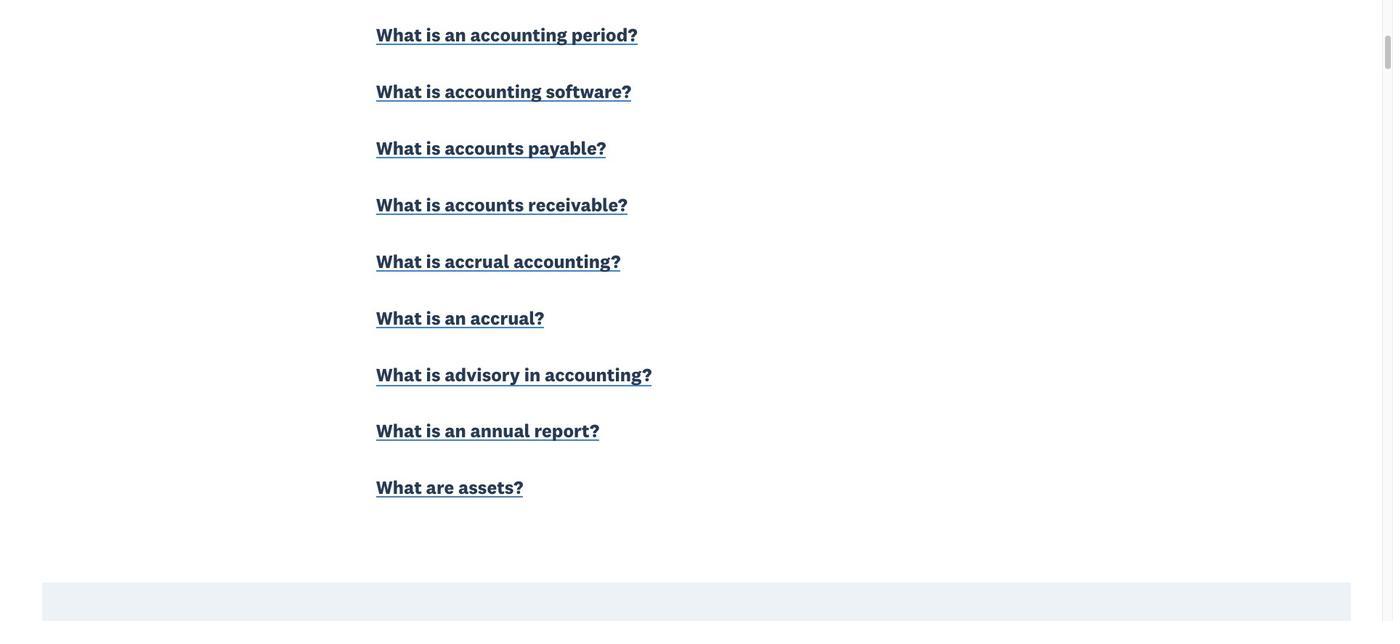 Task type: vqa. For each thing, say whether or not it's contained in the screenshot.
Capture in CAPTURE BILLS AND RECEIPTS WITH HUBDOC
no



Task type: locate. For each thing, give the bounding box(es) containing it.
annual
[[471, 420, 530, 443]]

is inside what is an accounting period? link
[[426, 23, 441, 47]]

what inside "what is accounts receivable?" link
[[376, 193, 422, 216]]

what is accounts payable?
[[376, 137, 606, 160]]

an for accrual?
[[445, 306, 466, 330]]

2 vertical spatial an
[[445, 420, 466, 443]]

2 an from the top
[[445, 306, 466, 330]]

accounts for receivable?
[[445, 193, 524, 216]]

0 vertical spatial accounting?
[[514, 250, 621, 273]]

what inside what is an accrual? link
[[376, 306, 422, 330]]

what is accrual accounting? link
[[376, 249, 621, 276]]

accounting up 'what is accounting software?' at the top left of page
[[471, 23, 567, 47]]

2 accounts from the top
[[445, 193, 524, 216]]

what is accounts payable? link
[[376, 136, 606, 163]]

is for what is an annual report?
[[426, 420, 441, 443]]

accounting
[[471, 23, 567, 47], [445, 80, 542, 103]]

1 what from the top
[[376, 23, 422, 47]]

accounting? up report? at left bottom
[[545, 363, 652, 386]]

period?
[[572, 23, 638, 47]]

is for what is an accrual?
[[426, 306, 441, 330]]

accounting up the what is accounts payable?
[[445, 80, 542, 103]]

1 an from the top
[[445, 23, 466, 47]]

2 is from the top
[[426, 80, 441, 103]]

what inside what is accrual accounting? link
[[376, 250, 422, 273]]

accounting? inside what is accrual accounting? link
[[514, 250, 621, 273]]

6 is from the top
[[426, 306, 441, 330]]

software?
[[546, 80, 632, 103]]

what is an annual report? link
[[376, 419, 600, 446]]

accounts down what is accounting software? link
[[445, 137, 524, 160]]

3 what from the top
[[376, 137, 422, 160]]

what is accrual accounting?
[[376, 250, 621, 273]]

accounting?
[[514, 250, 621, 273], [545, 363, 652, 386]]

9 what from the top
[[376, 476, 422, 499]]

assets?
[[458, 476, 523, 499]]

what for what is accounts receivable?
[[376, 193, 422, 216]]

3 is from the top
[[426, 137, 441, 160]]

report?
[[534, 420, 600, 443]]

5 is from the top
[[426, 250, 441, 273]]

is for what is accounts payable?
[[426, 137, 441, 160]]

what inside what is accounting software? link
[[376, 80, 422, 103]]

accounting? down receivable?
[[514, 250, 621, 273]]

accounts down what is accounts payable? 'link'
[[445, 193, 524, 216]]

is inside "what is accounts receivable?" link
[[426, 193, 441, 216]]

1 vertical spatial accounting?
[[545, 363, 652, 386]]

1 vertical spatial accounting
[[445, 80, 542, 103]]

3 an from the top
[[445, 420, 466, 443]]

6 what from the top
[[376, 306, 422, 330]]

what
[[376, 23, 422, 47], [376, 80, 422, 103], [376, 137, 422, 160], [376, 193, 422, 216], [376, 250, 422, 273], [376, 306, 422, 330], [376, 363, 422, 386], [376, 420, 422, 443], [376, 476, 422, 499]]

4 what from the top
[[376, 193, 422, 216]]

are
[[426, 476, 454, 499]]

what is an annual report?
[[376, 420, 600, 443]]

what for what is an annual report?
[[376, 420, 422, 443]]

what is accounts receivable?
[[376, 193, 628, 216]]

1 is from the top
[[426, 23, 441, 47]]

1 vertical spatial an
[[445, 306, 466, 330]]

0 vertical spatial accounts
[[445, 137, 524, 160]]

1 accounts from the top
[[445, 137, 524, 160]]

what is an accounting period? link
[[376, 23, 638, 50]]

accounts inside 'link'
[[445, 137, 524, 160]]

what inside what is an annual report? link
[[376, 420, 422, 443]]

what inside what are assets? link
[[376, 476, 422, 499]]

is
[[426, 23, 441, 47], [426, 80, 441, 103], [426, 137, 441, 160], [426, 193, 441, 216], [426, 250, 441, 273], [426, 306, 441, 330], [426, 363, 441, 386], [426, 420, 441, 443]]

what is accounting software? link
[[376, 79, 632, 107]]

what for what is accrual accounting?
[[376, 250, 422, 273]]

is inside what is accrual accounting? link
[[426, 250, 441, 273]]

what is an accounting period?
[[376, 23, 638, 47]]

2 what from the top
[[376, 80, 422, 103]]

0 vertical spatial accounting
[[471, 23, 567, 47]]

accrual
[[445, 250, 510, 273]]

is inside what is an annual report? link
[[426, 420, 441, 443]]

accounts for payable?
[[445, 137, 524, 160]]

what for what is accounting software?
[[376, 80, 422, 103]]

what are assets? link
[[376, 475, 523, 503]]

0 vertical spatial an
[[445, 23, 466, 47]]

what inside what is advisory in accounting? link
[[376, 363, 422, 386]]

is inside what is advisory in accounting? link
[[426, 363, 441, 386]]

is for what is accounts receivable?
[[426, 193, 441, 216]]

is inside what is an accrual? link
[[426, 306, 441, 330]]

in
[[524, 363, 541, 386]]

8 what from the top
[[376, 420, 422, 443]]

5 what from the top
[[376, 250, 422, 273]]

7 is from the top
[[426, 363, 441, 386]]

1 vertical spatial accounts
[[445, 193, 524, 216]]

4 is from the top
[[426, 193, 441, 216]]

what is an accrual?
[[376, 306, 544, 330]]

accounts
[[445, 137, 524, 160], [445, 193, 524, 216]]

is inside what is accounts payable? 'link'
[[426, 137, 441, 160]]

what inside what is an accounting period? link
[[376, 23, 422, 47]]

what is accounting software?
[[376, 80, 632, 103]]

what inside what is accounts payable? 'link'
[[376, 137, 422, 160]]

8 is from the top
[[426, 420, 441, 443]]

7 what from the top
[[376, 363, 422, 386]]

an
[[445, 23, 466, 47], [445, 306, 466, 330], [445, 420, 466, 443]]

is inside what is accounting software? link
[[426, 80, 441, 103]]



Task type: describe. For each thing, give the bounding box(es) containing it.
payable?
[[528, 137, 606, 160]]

what for what is an accounting period?
[[376, 23, 422, 47]]

what for what are assets?
[[376, 476, 422, 499]]

advisory
[[445, 363, 520, 386]]

is for what is accrual accounting?
[[426, 250, 441, 273]]

is for what is accounting software?
[[426, 80, 441, 103]]

what for what is advisory in accounting?
[[376, 363, 422, 386]]

is for what is advisory in accounting?
[[426, 363, 441, 386]]

what is advisory in accounting?
[[376, 363, 652, 386]]

what is an accrual? link
[[376, 306, 544, 333]]

what for what is an accrual?
[[376, 306, 422, 330]]

accounting? inside what is advisory in accounting? link
[[545, 363, 652, 386]]

receivable?
[[528, 193, 628, 216]]

what for what is accounts payable?
[[376, 137, 422, 160]]

what are assets?
[[376, 476, 523, 499]]

an for annual
[[445, 420, 466, 443]]

what is accounts receivable? link
[[376, 192, 628, 220]]

is for what is an accounting period?
[[426, 23, 441, 47]]

accrual?
[[471, 306, 544, 330]]

what is advisory in accounting? link
[[376, 362, 652, 390]]

an for accounting
[[445, 23, 466, 47]]



